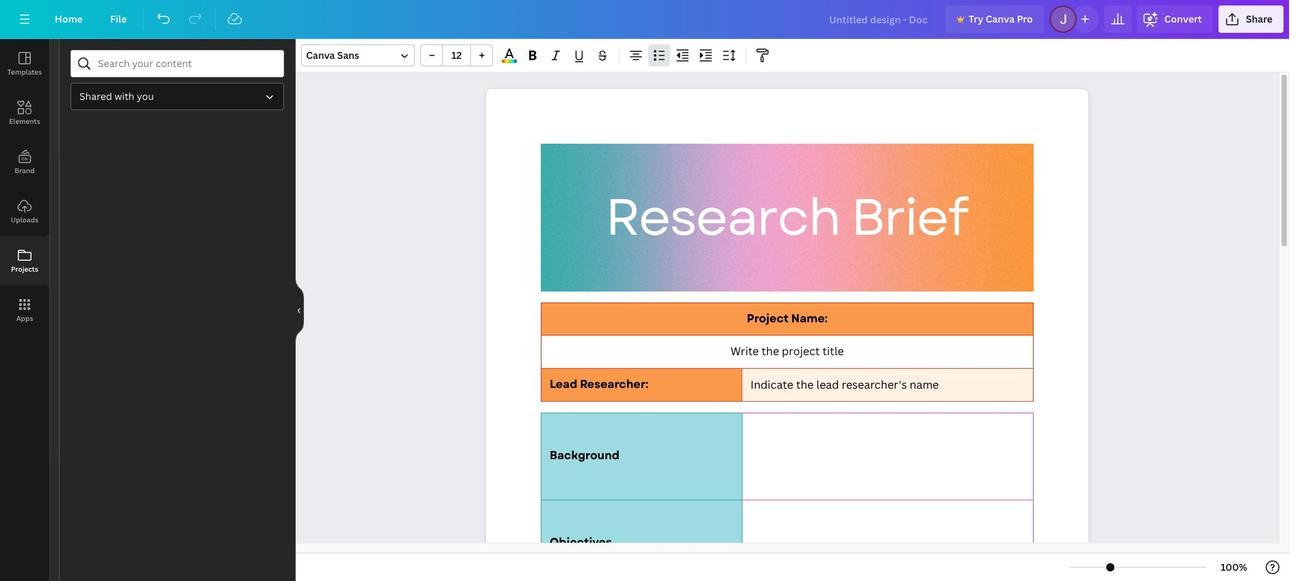 Task type: describe. For each thing, give the bounding box(es) containing it.
home link
[[44, 5, 94, 33]]

brand button
[[0, 138, 49, 187]]

hide image
[[295, 277, 304, 343]]

templates
[[7, 67, 42, 77]]

Design title text field
[[819, 5, 940, 33]]

100%
[[1221, 561, 1248, 574]]

canva inside popup button
[[306, 49, 335, 62]]

– – number field
[[447, 49, 466, 62]]

share button
[[1219, 5, 1284, 33]]

brand
[[15, 166, 35, 175]]

apps button
[[0, 286, 49, 335]]

convert
[[1165, 12, 1203, 25]]

uploads button
[[0, 187, 49, 236]]

shared with you
[[79, 90, 154, 103]]

home
[[55, 12, 83, 25]]

research brief
[[606, 181, 968, 255]]

templates button
[[0, 39, 49, 88]]



Task type: locate. For each thing, give the bounding box(es) containing it.
convert button
[[1138, 5, 1214, 33]]

share
[[1247, 12, 1273, 25]]

brief
[[852, 181, 968, 255]]

main menu bar
[[0, 0, 1290, 39]]

try
[[969, 12, 984, 25]]

canva
[[986, 12, 1015, 25], [306, 49, 335, 62]]

canva sans
[[306, 49, 360, 62]]

canva left "sans"
[[306, 49, 335, 62]]

try canva pro button
[[946, 5, 1044, 33]]

projects
[[11, 264, 38, 274]]

1 horizontal spatial canva
[[986, 12, 1015, 25]]

0 vertical spatial canva
[[986, 12, 1015, 25]]

100% button
[[1213, 557, 1257, 579]]

group
[[421, 45, 493, 66]]

with
[[114, 90, 134, 103]]

0 horizontal spatial canva
[[306, 49, 335, 62]]

side panel tab list
[[0, 39, 49, 335]]

elements
[[9, 116, 40, 126]]

projects button
[[0, 236, 49, 286]]

you
[[137, 90, 154, 103]]

1 vertical spatial canva
[[306, 49, 335, 62]]

canva sans button
[[301, 45, 415, 66]]

Research Brief text field
[[486, 89, 1089, 582]]

apps
[[16, 314, 33, 323]]

Search your content search field
[[98, 51, 275, 77]]

research
[[606, 181, 841, 255]]

shared
[[79, 90, 112, 103]]

uploads
[[11, 215, 38, 225]]

elements button
[[0, 88, 49, 138]]

file
[[110, 12, 127, 25]]

sans
[[337, 49, 360, 62]]

canva inside button
[[986, 12, 1015, 25]]

canva right try at the right top of the page
[[986, 12, 1015, 25]]

pro
[[1018, 12, 1034, 25]]

file button
[[99, 5, 138, 33]]

try canva pro
[[969, 12, 1034, 25]]

Select ownership filter button
[[71, 83, 284, 110]]

color range image
[[502, 60, 517, 63]]



Task type: vqa. For each thing, say whether or not it's contained in the screenshot.
&
no



